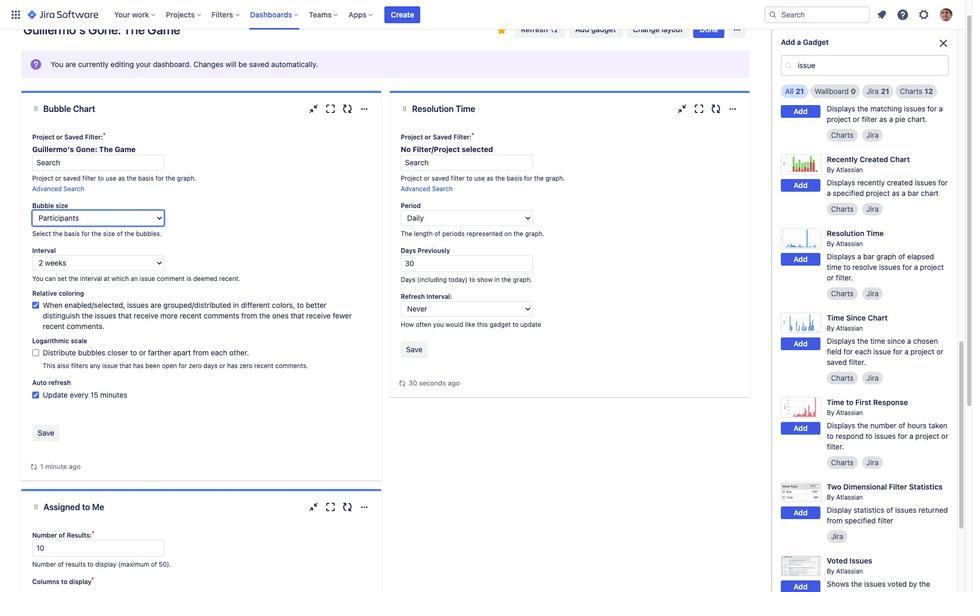 Task type: vqa. For each thing, say whether or not it's contained in the screenshot.


Task type: locate. For each thing, give the bounding box(es) containing it.
labels
[[862, 41, 882, 50]]

refresh resolution time image
[[710, 103, 723, 115]]

1 vertical spatial gone:
[[76, 145, 97, 154]]

4 add button from the top
[[782, 253, 821, 266]]

advanced search link for resolution
[[401, 185, 453, 193]]

1 vertical spatial the
[[99, 145, 113, 154]]

0 vertical spatial number
[[32, 532, 57, 540]]

notifications image
[[876, 8, 889, 21]]

currently
[[78, 60, 109, 69]]

2 horizontal spatial the
[[401, 230, 412, 238]]

8 atlassian from the top
[[837, 568, 864, 575]]

as inside bubble chart region
[[118, 174, 125, 182]]

0 vertical spatial are
[[65, 60, 76, 69]]

0 vertical spatial gadget
[[592, 25, 616, 34]]

5 atlassian from the top
[[837, 324, 864, 332]]

search field for resolution time
[[401, 155, 533, 171]]

search for bubble
[[64, 185, 84, 193]]

guillermo's gone: the game down bubble chart
[[32, 145, 136, 154]]

graph.
[[177, 174, 196, 182], [546, 174, 565, 182], [526, 230, 545, 238], [513, 276, 533, 284]]

1 filter: from the left
[[85, 133, 103, 141]]

1 days from the top
[[401, 247, 416, 255]]

add button down pie chart image on the top of page
[[782, 105, 821, 118]]

chosen
[[914, 337, 939, 346]]

by inside "recently created chart by atlassian displays recently created issues for a specified project as a bar chart"
[[828, 166, 835, 174]]

project or saved filter: for resolution
[[401, 133, 472, 141]]

other.
[[229, 348, 249, 357]]

add button down two dimensional filter statistics image
[[782, 507, 821, 520]]

time inside time to first response by atlassian displays the number of hours taken to respond to issues for a project or filter.
[[828, 398, 845, 407]]

jira software image
[[27, 8, 98, 21], [27, 8, 98, 21]]

1 project or saved filter to use as the basis for the graph. advanced search from the left
[[32, 174, 196, 193]]

0 vertical spatial recent
[[180, 311, 202, 320]]

2 vertical spatial the
[[401, 230, 412, 238]]

2 vertical spatial in
[[233, 301, 239, 310]]

bubble for bubble chart
[[43, 104, 71, 114]]

advanced search link up period
[[401, 185, 453, 193]]

1 horizontal spatial search
[[432, 185, 453, 193]]

21 right the all
[[796, 87, 805, 96]]

guillermo's inside bubble chart region
[[32, 145, 74, 154]]

0 horizontal spatial search
[[64, 185, 84, 193]]

7 atlassian from the top
[[837, 494, 864, 501]]

1 horizontal spatial 21
[[882, 87, 890, 96]]

project inside "recently created chart by atlassian displays recently created issues for a specified project as a bar chart"
[[867, 189, 891, 198]]

21 for all 21
[[796, 87, 805, 96]]

add button down voted issues image
[[782, 581, 821, 592]]

gadget right this on the bottom
[[490, 321, 511, 329]]

1 vertical spatial an arrow curved in a circular way on the button that refreshes the dashboard image
[[30, 463, 38, 471]]

taken
[[929, 421, 948, 430]]

add for recently created chart
[[794, 181, 808, 190]]

0 vertical spatial bar
[[909, 189, 920, 198]]

change layout
[[633, 25, 683, 34]]

displays up respond
[[828, 421, 856, 430]]

in
[[884, 41, 890, 50], [495, 276, 500, 284], [233, 301, 239, 310]]

your
[[114, 10, 130, 19]]

add for pie chart
[[794, 107, 808, 116]]

in for the
[[495, 276, 500, 284]]

2 atlassian from the top
[[837, 92, 864, 100]]

refresh interval:
[[401, 293, 453, 301]]

0 horizontal spatial refresh
[[401, 293, 425, 301]]

the
[[124, 22, 145, 37], [99, 145, 113, 154], [401, 230, 412, 238]]

for inside resolution time region
[[525, 174, 533, 182]]

bar inside "recently created chart by atlassian displays recently created issues for a specified project as a bar chart"
[[909, 189, 920, 198]]

the inside bubble chart region
[[99, 145, 113, 154]]

1 vertical spatial display
[[69, 578, 91, 586]]

from down different
[[242, 311, 257, 320]]

advanced for resolution time
[[401, 185, 431, 193]]

from inside distribute bubbles closer to or farther apart from each other. this also filters any issue that has been open for zero days or has zero recent comments.
[[193, 348, 209, 357]]

an arrow curved in a circular way on the button that refreshes the dashboard image left 30
[[398, 379, 407, 388]]

charts down field
[[832, 374, 854, 383]]

me
[[92, 503, 104, 512]]

1 horizontal spatial zero
[[240, 362, 253, 370]]

search inside resolution time region
[[432, 185, 453, 193]]

minimize bubble chart image
[[308, 103, 320, 115]]

are left currently
[[65, 60, 76, 69]]

chart inside pie chart by atlassian displays the matching issues for a project or filter as a pie chart.
[[840, 81, 860, 90]]

displays
[[828, 104, 856, 113], [828, 178, 856, 187], [828, 252, 856, 261], [828, 337, 856, 346], [828, 421, 856, 430]]

7 add button from the top
[[782, 507, 821, 520]]

response
[[874, 398, 909, 407]]

1 vertical spatial bubble
[[32, 202, 54, 210]]

Distribute bubbles closer to or farther apart from each other. checkbox
[[32, 348, 39, 358]]

basis inside resolution time region
[[507, 174, 523, 182]]

two dimensional filter statistics image
[[782, 482, 822, 503]]

1 horizontal spatial gadget
[[592, 25, 616, 34]]

2 has from the left
[[227, 362, 238, 370]]

advanced search link inside resolution time region
[[401, 185, 453, 193]]

an arrow curved in a circular way on the button that refreshes the dashboard image inside resolution time region
[[398, 379, 407, 388]]

chart right since on the bottom
[[869, 313, 888, 322]]

project down the recently
[[867, 189, 891, 198]]

0 horizontal spatial each
[[211, 348, 227, 357]]

2 saved from the left
[[433, 133, 452, 141]]

gone: down the your
[[88, 22, 121, 37]]

number for number of results to display (maximum of 50).
[[32, 561, 56, 569]]

project or saved filter to use as the basis for the graph. advanced search inside resolution time region
[[401, 174, 565, 193]]

ago right minute
[[69, 462, 81, 471]]

1 use from the left
[[106, 174, 116, 182]]

1 horizontal spatial display
[[95, 561, 116, 569]]

use
[[106, 174, 116, 182], [475, 174, 485, 182]]

jira up first
[[867, 374, 880, 383]]

1 horizontal spatial resolution
[[828, 229, 865, 238]]

specified inside "recently created chart by atlassian displays recently created issues for a specified project as a bar chart"
[[834, 189, 865, 198]]

in inside by atlassian jira issue labels in a gadget
[[884, 41, 890, 50]]

the inside resolution time region
[[401, 230, 412, 238]]

by inside resolution time by atlassian displays a bar graph of elapsed time to resolve issues for a project or filter.
[[828, 240, 835, 248]]

None text field
[[32, 540, 164, 557]]

0 horizontal spatial size
[[56, 202, 68, 210]]

gone: down bubble chart
[[76, 145, 97, 154]]

deemed
[[193, 275, 218, 283]]

advanced up period
[[401, 185, 431, 193]]

time inside resolution time by atlassian displays a bar graph of elapsed time to resolve issues for a project or filter.
[[828, 263, 842, 272]]

results
[[66, 561, 86, 569]]

1 number from the top
[[32, 532, 57, 540]]

by inside 'two dimensional filter statistics by atlassian display statistics of issues returned from specified filter'
[[828, 494, 835, 501]]

number for number of results:
[[32, 532, 57, 540]]

project or saved filter:
[[32, 133, 103, 141], [401, 133, 472, 141]]

add button down recently created chart image
[[782, 179, 821, 192]]

the
[[858, 104, 869, 113], [127, 174, 136, 182], [166, 174, 175, 182], [496, 174, 505, 182], [535, 174, 544, 182], [53, 230, 62, 238], [92, 230, 101, 238], [125, 230, 134, 238], [514, 230, 524, 238], [69, 275, 78, 283], [502, 276, 512, 284], [82, 311, 93, 320], [259, 311, 270, 320], [858, 337, 869, 346], [858, 421, 869, 430], [852, 580, 863, 589], [920, 580, 931, 589]]

add down two dimensional filter statistics image
[[794, 509, 808, 518]]

filter inside pie chart by atlassian displays the matching issues for a project or filter as a pie chart.
[[863, 115, 878, 124]]

1 saved from the left
[[64, 133, 83, 141]]

1 horizontal spatial from
[[242, 311, 257, 320]]

atlassian down pie on the top
[[837, 92, 864, 100]]

0 vertical spatial ago
[[448, 379, 460, 387]]

you left currently
[[51, 60, 63, 69]]

0 horizontal spatial project or saved filter:
[[32, 133, 103, 141]]

3 displays from the top
[[828, 252, 856, 261]]

1 has from the left
[[133, 362, 144, 370]]

0 vertical spatial in
[[884, 41, 890, 50]]

as inside pie chart by atlassian displays the matching issues for a project or filter as a pie chart.
[[880, 115, 888, 124]]

atlassian inside 'two dimensional filter statistics by atlassian display statistics of issues returned from specified filter'
[[837, 494, 864, 501]]

atlassian down since on the bottom
[[837, 324, 864, 332]]

0 vertical spatial you
[[51, 60, 63, 69]]

by down two
[[828, 494, 835, 501]]

project down wallboard 0
[[828, 115, 852, 124]]

more actions for assigned to me gadget image
[[358, 501, 371, 514]]

of inside resolution time region
[[435, 230, 441, 238]]

to inside resolution time by atlassian displays a bar graph of elapsed time to resolve issues for a project or filter.
[[844, 263, 851, 272]]

saved up no filter/project selected
[[433, 133, 452, 141]]

minimize resolution time image
[[676, 103, 689, 115]]

filter/project
[[413, 145, 460, 154]]

assigned
[[44, 503, 80, 512]]

2 horizontal spatial recent
[[255, 362, 274, 370]]

4 displays from the top
[[828, 337, 856, 346]]

1 vertical spatial comments.
[[275, 362, 309, 370]]

project down elapsed
[[921, 263, 945, 272]]

for inside distribute bubbles closer to or farther apart from each other. this also filters any issue that has been open for zero days or has zero recent comments.
[[179, 362, 187, 370]]

2 vertical spatial filter.
[[828, 442, 845, 451]]

filter. inside resolution time by atlassian displays a bar graph of elapsed time to resolve issues for a project or filter.
[[837, 273, 854, 282]]

5 add button from the top
[[782, 338, 821, 351]]

add button for resolution time
[[782, 253, 821, 266]]

of left bubbles.
[[117, 230, 123, 238]]

1 atlassian from the top
[[837, 29, 864, 36]]

maximize assigned to me image
[[324, 501, 337, 514]]

ones
[[272, 311, 289, 320]]

add down voted issues image
[[794, 583, 808, 592]]

2 search from the left
[[432, 185, 453, 193]]

add down resolution time image on the right
[[794, 255, 808, 264]]

columns to display
[[32, 578, 91, 586]]

has
[[133, 362, 144, 370], [227, 362, 238, 370]]

resolution inside resolution time by atlassian displays a bar graph of elapsed time to resolve issues for a project or filter.
[[828, 229, 865, 238]]

advanced inside bubble chart region
[[32, 185, 62, 193]]

charts for to
[[832, 458, 854, 467]]

logarithmic scale
[[32, 337, 87, 345]]

5 by from the top
[[828, 324, 835, 332]]

3 by from the top
[[828, 166, 835, 174]]

resolution time region
[[398, 125, 742, 389]]

1 add button from the top
[[782, 42, 821, 55]]

1 horizontal spatial basis
[[138, 174, 154, 182]]

time
[[456, 104, 476, 114], [867, 229, 885, 238], [828, 313, 845, 322], [828, 398, 845, 407]]

an arrow curved in a circular way on the button that refreshes the dashboard image
[[398, 379, 407, 388], [30, 463, 38, 471]]

1 search from the left
[[64, 185, 84, 193]]

change layout button
[[627, 21, 690, 38]]

0 vertical spatial refresh
[[521, 25, 548, 34]]

project inside the time since chart by atlassian displays the time since a chosen field for each issue for a project or saved filter.
[[911, 347, 935, 356]]

issues inside time to first response by atlassian displays the number of hours taken to respond to issues for a project or filter.
[[875, 432, 897, 441]]

2 filter: from the left
[[454, 133, 472, 141]]

project or saved filter to use as the basis for the graph. advanced search for resolution time
[[401, 174, 565, 193]]

add button down resolution time image on the right
[[782, 253, 821, 266]]

7 by from the top
[[828, 494, 835, 501]]

teams
[[309, 10, 332, 19]]

bubble chart
[[43, 104, 95, 114]]

1 vertical spatial filter.
[[850, 358, 867, 367]]

of left hours in the right of the page
[[899, 421, 906, 430]]

recent.
[[219, 275, 240, 283]]

maximize bubble chart image
[[324, 103, 337, 115]]

project up no at the left of page
[[401, 133, 423, 141]]

matching
[[871, 104, 903, 113]]

1 displays from the top
[[828, 104, 856, 113]]

add
[[576, 25, 590, 34], [782, 38, 796, 47], [794, 44, 808, 53], [794, 107, 808, 116], [794, 181, 808, 190], [794, 255, 808, 264], [794, 340, 808, 349], [794, 424, 808, 433], [794, 509, 808, 518], [794, 583, 808, 592]]

from up days
[[193, 348, 209, 357]]

minimize assigned to me image
[[308, 501, 320, 514]]

displays inside resolution time by atlassian displays a bar graph of elapsed time to resolve issues for a project or filter.
[[828, 252, 856, 261]]

2 21 from the left
[[882, 87, 890, 96]]

resolution
[[412, 104, 454, 114], [828, 229, 865, 238]]

2 horizontal spatial from
[[828, 516, 843, 525]]

when enabled/selected, issues are grouped/distributed in different colors, to better distinguish the issues that receive more recent comments from the ones that receive fewer recent comments.
[[43, 301, 352, 331]]

specified down the recently
[[834, 189, 865, 198]]

add button for pie chart
[[782, 105, 821, 118]]

1 horizontal spatial advanced
[[401, 185, 431, 193]]

size up "select the basis for the size of the bubbles."
[[56, 202, 68, 210]]

saved down bubble chart
[[64, 133, 83, 141]]

5 displays from the top
[[828, 421, 856, 430]]

6 by from the top
[[828, 409, 835, 417]]

or inside pie chart by atlassian displays the matching issues for a project or filter as a pie chart.
[[854, 115, 861, 124]]

2 use from the left
[[475, 174, 485, 182]]

0 horizontal spatial gadget
[[490, 321, 511, 329]]

0 horizontal spatial zero
[[189, 362, 202, 370]]

create
[[391, 10, 415, 19]]

guillermo's down bubble chart
[[32, 145, 74, 154]]

display left the (maximum
[[95, 561, 116, 569]]

bar left the chart
[[909, 189, 920, 198]]

1 horizontal spatial advanced search link
[[401, 185, 453, 193]]

1 vertical spatial from
[[193, 348, 209, 357]]

guillermo's gone: the game inside bubble chart region
[[32, 145, 136, 154]]

0
[[852, 87, 857, 96]]

1 by from the top
[[828, 29, 835, 36]]

0 horizontal spatial advanced search link
[[32, 185, 84, 193]]

an arrow curved in a circular way on the button that refreshes the dashboard image for resolution time
[[398, 379, 407, 388]]

of
[[117, 230, 123, 238], [435, 230, 441, 238], [899, 252, 906, 261], [899, 421, 906, 430], [887, 506, 894, 515], [59, 532, 65, 540], [58, 561, 64, 569], [151, 561, 157, 569]]

days previously
[[401, 247, 450, 255]]

0 vertical spatial resolution
[[412, 104, 454, 114]]

the inside the time since chart by atlassian displays the time since a chosen field for each issue for a project or saved filter.
[[858, 337, 869, 346]]

1 horizontal spatial saved
[[433, 133, 452, 141]]

time since chart image
[[782, 313, 822, 334]]

0 vertical spatial game
[[147, 22, 180, 37]]

0 vertical spatial the
[[124, 22, 145, 37]]

shows
[[828, 580, 850, 589]]

filter. inside the time since chart by atlassian displays the time since a chosen field for each issue for a project or saved filter.
[[850, 358, 867, 367]]

2 by from the top
[[828, 92, 835, 100]]

advanced search link inside bubble chart region
[[32, 185, 84, 193]]

would
[[446, 321, 464, 329]]

0 horizontal spatial project or saved filter to use as the basis for the graph. advanced search
[[32, 174, 196, 193]]

1 horizontal spatial comments.
[[275, 362, 309, 370]]

0 horizontal spatial game
[[115, 145, 136, 154]]

2 number from the top
[[32, 561, 56, 569]]

0 vertical spatial an arrow curved in a circular way on the button that refreshes the dashboard image
[[398, 379, 407, 388]]

2 horizontal spatial in
[[884, 41, 890, 50]]

0 horizontal spatial ago
[[69, 462, 81, 471]]

1 21 from the left
[[796, 87, 805, 96]]

refresh left refresh "image"
[[521, 25, 548, 34]]

select the basis for the size of the bubbles.
[[32, 230, 162, 238]]

recently created chart by atlassian displays recently created issues for a specified project as a bar chart
[[828, 155, 949, 198]]

add gadget button
[[570, 21, 623, 38]]

atlassian
[[837, 29, 864, 36], [837, 92, 864, 100], [837, 166, 864, 174], [837, 240, 864, 248], [837, 324, 864, 332], [837, 409, 864, 417], [837, 494, 864, 501], [837, 568, 864, 575]]

gadget
[[804, 38, 830, 47], [898, 41, 923, 50]]

add button up pie chart image on the top of page
[[782, 42, 821, 55]]

use for time
[[475, 174, 485, 182]]

atlassian inside time to first response by atlassian displays the number of hours taken to respond to issues for a project or filter.
[[837, 409, 864, 417]]

atlassian inside "recently created chart by atlassian displays recently created issues for a specified project as a bar chart"
[[837, 166, 864, 174]]

gadget left change at the top of page
[[592, 25, 616, 34]]

jira right the 0
[[867, 87, 880, 96]]

refresh down (including
[[401, 293, 425, 301]]

or inside time to first response by atlassian displays the number of hours taken to respond to issues for a project or filter.
[[942, 432, 949, 441]]

1 horizontal spatial you
[[51, 60, 63, 69]]

zero
[[189, 362, 202, 370], [240, 362, 253, 370]]

in up comments
[[233, 301, 239, 310]]

each right field
[[856, 347, 872, 356]]

1 horizontal spatial an arrow curved in a circular way on the button that refreshes the dashboard image
[[398, 379, 407, 388]]

saved inside bubble chart region
[[64, 133, 83, 141]]

add for time to first response
[[794, 424, 808, 433]]

1 vertical spatial refresh
[[401, 293, 425, 301]]

open
[[162, 362, 177, 370]]

bar
[[909, 189, 920, 198], [864, 252, 875, 261]]

displays down wallboard 0
[[828, 104, 856, 113]]

for
[[928, 104, 938, 113], [156, 174, 164, 182], [525, 174, 533, 182], [939, 178, 949, 187], [82, 230, 90, 238], [903, 263, 913, 272], [844, 347, 854, 356], [894, 347, 903, 356], [179, 362, 187, 370], [899, 432, 908, 441]]

jira
[[828, 41, 840, 50], [867, 87, 880, 96], [867, 131, 880, 139], [867, 205, 880, 213], [867, 289, 880, 298], [867, 374, 880, 383], [867, 458, 880, 467], [832, 532, 844, 541]]

selected
[[462, 145, 494, 154]]

advanced inside resolution time region
[[401, 185, 431, 193]]

0 horizontal spatial an arrow curved in a circular way on the button that refreshes the dashboard image
[[30, 463, 38, 471]]

has down other.
[[227, 362, 238, 370]]

Search field
[[765, 6, 871, 23], [32, 155, 164, 171], [401, 155, 533, 171]]

3 add button from the top
[[782, 179, 821, 192]]

time left first
[[828, 398, 845, 407]]

0 vertical spatial from
[[242, 311, 257, 320]]

statistics
[[910, 482, 943, 491]]

an arrow curved in a circular way on the button that refreshes the dashboard image left 1
[[30, 463, 38, 471]]

filter. inside time to first response by atlassian displays the number of hours taken to respond to issues for a project or filter.
[[828, 442, 845, 451]]

filter. down respond
[[828, 442, 845, 451]]

1 vertical spatial game
[[115, 145, 136, 154]]

21 for jira 21
[[882, 87, 890, 96]]

banner
[[0, 0, 966, 30]]

zero left days
[[189, 362, 202, 370]]

in inside resolution time region
[[495, 276, 500, 284]]

1 advanced search link from the left
[[32, 185, 84, 193]]

days down length
[[401, 247, 416, 255]]

search field inside bubble chart region
[[32, 155, 164, 171]]

or inside the time since chart by atlassian displays the time since a chosen field for each issue for a project or saved filter.
[[937, 347, 944, 356]]

more dashboard actions image
[[731, 23, 744, 36]]

1 horizontal spatial are
[[151, 301, 162, 310]]

saved for bubble
[[64, 133, 83, 141]]

4 atlassian from the top
[[837, 240, 864, 248]]

0 horizontal spatial saved
[[64, 133, 83, 141]]

0 horizontal spatial advanced
[[32, 185, 62, 193]]

refresh inside resolution time region
[[401, 293, 425, 301]]

days left (including
[[401, 276, 416, 284]]

None submit
[[401, 341, 428, 358], [32, 425, 60, 442], [401, 341, 428, 358], [32, 425, 60, 442]]

you inside bubble chart region
[[32, 275, 43, 283]]

0 horizontal spatial search field
[[32, 155, 164, 171]]

project down hours in the right of the page
[[916, 432, 940, 441]]

0 vertical spatial time
[[828, 263, 842, 272]]

project inside pie chart by atlassian displays the matching issues for a project or filter as a pie chart.
[[828, 115, 852, 124]]

2 advanced search link from the left
[[401, 185, 453, 193]]

number up columns
[[32, 561, 56, 569]]

issues up chart.
[[905, 104, 926, 113]]

1 project or saved filter: from the left
[[32, 133, 103, 141]]

displays inside the time since chart by atlassian displays the time since a chosen field for each issue for a project or saved filter.
[[828, 337, 856, 346]]

1 vertical spatial specified
[[845, 516, 877, 525]]

filter: for time
[[454, 133, 472, 141]]

guillermo's gone: the game down the your
[[23, 22, 180, 37]]

use inside resolution time region
[[475, 174, 485, 182]]

Auto refresh checkbox
[[32, 390, 39, 401]]

1 horizontal spatial size
[[103, 230, 115, 238]]

dashboard.
[[153, 60, 192, 69]]

Days Previously text field
[[401, 255, 533, 272]]

you are currently editing your dashboard. changes will be saved automatically.
[[51, 60, 318, 69]]

0 horizontal spatial time
[[828, 263, 842, 272]]

by up field
[[828, 324, 835, 332]]

1 vertical spatial number
[[32, 561, 56, 569]]

issue down since
[[874, 347, 892, 356]]

atlassian inside the time since chart by atlassian displays the time since a chosen field for each issue for a project or saved filter.
[[837, 324, 864, 332]]

1 horizontal spatial project or saved filter:
[[401, 133, 472, 141]]

0 horizontal spatial recent
[[43, 322, 65, 331]]

charts up since on the bottom
[[832, 289, 854, 298]]

2 zero from the left
[[240, 362, 253, 370]]

1 vertical spatial days
[[401, 276, 416, 284]]

1 vertical spatial resolution
[[828, 229, 865, 238]]

by down voted at the bottom right of the page
[[828, 568, 835, 575]]

1 horizontal spatial recent
[[180, 311, 202, 320]]

use inside bubble chart region
[[106, 174, 116, 182]]

time to first response image
[[782, 397, 822, 418]]

project or saved filter: for bubble
[[32, 133, 103, 141]]

4 by from the top
[[828, 240, 835, 248]]

add down recently created chart image
[[794, 181, 808, 190]]

use for chart
[[106, 174, 116, 182]]

1 vertical spatial bar
[[864, 252, 875, 261]]

auto refresh
[[32, 379, 71, 387]]

elapsed
[[908, 252, 935, 261]]

atlassian up resolve
[[837, 240, 864, 248]]

each inside distribute bubbles closer to or farther apart from each other. this also filters any issue that has been open for zero days or has zero recent comments.
[[211, 348, 227, 357]]

2 project or saved filter: from the left
[[401, 133, 472, 141]]

1 advanced from the left
[[32, 185, 62, 193]]

add button for voted issues
[[782, 581, 821, 592]]

ago right seconds
[[448, 379, 460, 387]]

specified inside 'two dimensional filter statistics by atlassian display statistics of issues returned from specified filter'
[[845, 516, 877, 525]]

grouped/distributed
[[163, 301, 231, 310]]

When enabled/selected, issues are grouped/distributed in different colors, to better distinguish the issues that receive more recent comments from the ones that receive fewer recent comments. checkbox
[[32, 300, 39, 311]]

0 horizontal spatial the
[[99, 145, 113, 154]]

0 horizontal spatial comments.
[[67, 322, 105, 331]]

like
[[466, 321, 476, 329]]

bubble chart region
[[30, 125, 373, 472]]

saved down filter/project
[[432, 174, 450, 182]]

has left been
[[133, 362, 144, 370]]

resolution for resolution time
[[412, 104, 454, 114]]

you
[[51, 60, 63, 69], [32, 275, 43, 283]]

graph. inside bubble chart region
[[177, 174, 196, 182]]

displays up field
[[828, 337, 856, 346]]

resolution up filter/project
[[412, 104, 454, 114]]

voted
[[888, 580, 908, 589]]

an arrow curved in a circular way on the button that refreshes the dashboard image inside bubble chart region
[[30, 463, 38, 471]]

2 advanced from the left
[[401, 185, 431, 193]]

1 horizontal spatial in
[[495, 276, 500, 284]]

0 horizontal spatial you
[[32, 275, 43, 283]]

filter: down bubble chart
[[85, 133, 103, 141]]

by
[[828, 29, 835, 36], [828, 92, 835, 100], [828, 166, 835, 174], [828, 240, 835, 248], [828, 324, 835, 332], [828, 409, 835, 417], [828, 494, 835, 501], [828, 568, 835, 575]]

1 horizontal spatial receive
[[306, 311, 331, 320]]

8 by from the top
[[828, 568, 835, 575]]

1 horizontal spatial use
[[475, 174, 485, 182]]

1 horizontal spatial time
[[871, 337, 886, 346]]

of right length
[[435, 230, 441, 238]]

0 horizontal spatial resolution
[[412, 104, 454, 114]]

zero down other.
[[240, 362, 253, 370]]

project or saved filter to use as the basis for the graph. advanced search for bubble chart
[[32, 174, 196, 193]]

from down display
[[828, 516, 843, 525]]

1 horizontal spatial has
[[227, 362, 238, 370]]

better
[[306, 301, 327, 310]]

time up selected
[[456, 104, 476, 114]]

relative
[[32, 290, 57, 298]]

0 horizontal spatial receive
[[134, 311, 158, 320]]

automatically.
[[271, 60, 318, 69]]

search inside bubble chart region
[[64, 185, 84, 193]]

gadget up pie on the top
[[804, 38, 830, 47]]

field
[[828, 347, 842, 356]]

charts for chart
[[832, 131, 854, 139]]

refresh for refresh
[[521, 25, 548, 34]]

by inside voted issues by atlassian shows the issues voted by the current user.
[[828, 568, 835, 575]]

filter: inside bubble chart region
[[85, 133, 103, 141]]

bubbles
[[78, 348, 105, 357]]

2 days from the top
[[401, 276, 416, 284]]

a inside by atlassian jira issue labels in a gadget
[[892, 41, 896, 50]]

saved inside the time since chart by atlassian displays the time since a chosen field for each issue for a project or saved filter.
[[828, 358, 848, 367]]

primary element
[[6, 0, 765, 29]]

0 vertical spatial size
[[56, 202, 68, 210]]

every
[[70, 391, 89, 400]]

gadget inside by atlassian jira issue labels in a gadget
[[898, 41, 923, 50]]

6 add button from the top
[[782, 422, 821, 435]]

that inside distribute bubbles closer to or farther apart from each other. this also filters any issue that has been open for zero days or has zero recent comments.
[[120, 362, 131, 370]]

0 vertical spatial days
[[401, 247, 416, 255]]

this
[[43, 362, 55, 370]]

advanced search link up bubble size
[[32, 185, 84, 193]]

ago for time
[[448, 379, 460, 387]]

by down recently
[[828, 166, 835, 174]]

charts 12
[[901, 87, 934, 96]]

2 vertical spatial recent
[[255, 362, 274, 370]]

0 vertical spatial filter.
[[837, 273, 854, 282]]

displays down recently
[[828, 178, 856, 187]]

statistics
[[854, 506, 885, 515]]

2 add button from the top
[[782, 105, 821, 118]]

jira up voted at the bottom right of the page
[[832, 532, 844, 541]]

0 vertical spatial comments.
[[67, 322, 105, 331]]

saved inside resolution time region
[[433, 133, 452, 141]]

2 displays from the top
[[828, 178, 856, 187]]

3 atlassian from the top
[[837, 166, 864, 174]]

0 vertical spatial specified
[[834, 189, 865, 198]]

filter. up first
[[850, 358, 867, 367]]

charts up two
[[832, 458, 854, 467]]

for inside time to first response by atlassian displays the number of hours taken to respond to issues for a project or filter.
[[899, 432, 908, 441]]

time
[[828, 263, 842, 272], [871, 337, 886, 346]]

of left 50).
[[151, 561, 157, 569]]

distinguish
[[43, 311, 80, 320]]

are up the more
[[151, 301, 162, 310]]

search
[[64, 185, 84, 193], [432, 185, 453, 193]]

refresh assigned to me image
[[341, 501, 354, 514]]

21 up matching on the right
[[882, 87, 890, 96]]

8 add button from the top
[[782, 581, 821, 592]]

at
[[104, 275, 110, 283]]

project down chosen
[[911, 347, 935, 356]]

0 horizontal spatial from
[[193, 348, 209, 357]]

by right resolution time image on the right
[[828, 240, 835, 248]]

0 horizontal spatial filter:
[[85, 133, 103, 141]]

time left resolve
[[828, 263, 842, 272]]

1 horizontal spatial search field
[[401, 155, 533, 171]]

interval:
[[427, 293, 453, 301]]

issues up user.
[[865, 580, 886, 589]]

of inside 'two dimensional filter statistics by atlassian display statistics of issues returned from specified filter'
[[887, 506, 894, 515]]

project or saved filter: inside bubble chart region
[[32, 133, 103, 141]]

saved right be
[[249, 60, 269, 69]]

advanced up bubble size
[[32, 185, 62, 193]]

6 atlassian from the top
[[837, 409, 864, 417]]

close icon image
[[938, 37, 951, 50]]

time inside the time since chart by atlassian displays the time since a chosen field for each issue for a project or saved filter.
[[828, 313, 845, 322]]

1 vertical spatial ago
[[69, 462, 81, 471]]

2 project or saved filter to use as the basis for the graph. advanced search from the left
[[401, 174, 565, 193]]

0 horizontal spatial 21
[[796, 87, 805, 96]]

0 horizontal spatial are
[[65, 60, 76, 69]]

ago inside resolution time region
[[448, 379, 460, 387]]

refresh inside button
[[521, 25, 548, 34]]



Task type: describe. For each thing, give the bounding box(es) containing it.
add up the all
[[782, 38, 796, 47]]

filter inside resolution time region
[[451, 174, 465, 182]]

refresh button
[[515, 21, 565, 38]]

created
[[861, 155, 889, 164]]

days
[[204, 362, 218, 370]]

since
[[847, 313, 867, 322]]

add up pie chart image on the top of page
[[794, 44, 808, 53]]

basis for chart
[[138, 174, 154, 182]]

different
[[241, 301, 270, 310]]

project inside time to first response by atlassian displays the number of hours taken to respond to issues for a project or filter.
[[916, 432, 940, 441]]

displays inside pie chart by atlassian displays the matching issues for a project or filter as a pie chart.
[[828, 104, 856, 113]]

gadget inside resolution time region
[[490, 321, 511, 329]]

any
[[90, 362, 100, 370]]

add a gadget
[[782, 38, 830, 47]]

more actions for resolution time gadget image
[[727, 103, 740, 115]]

for inside "recently created chart by atlassian displays recently created issues for a specified project as a bar chart"
[[939, 178, 949, 187]]

pie
[[828, 81, 839, 90]]

pie chart by atlassian displays the matching issues for a project or filter as a pie chart.
[[828, 81, 944, 124]]

advanced search link for bubble
[[32, 185, 84, 193]]

issue inside distribute bubbles closer to or farther apart from each other. this also filters any issue that has been open for zero days or has zero recent comments.
[[102, 362, 118, 370]]

issues inside "recently created chart by atlassian displays recently created issues for a specified project as a bar chart"
[[916, 178, 937, 187]]

issue inside the time since chart by atlassian displays the time since a chosen field for each issue for a project or saved filter.
[[874, 347, 892, 356]]

gadget inside button
[[592, 25, 616, 34]]

minute
[[45, 462, 67, 471]]

previously
[[418, 247, 450, 255]]

to inside when enabled/selected, issues are grouped/distributed in different colors, to better distinguish the issues that receive more recent comments from the ones that receive fewer recent comments.
[[297, 301, 304, 310]]

filter: for chart
[[85, 133, 103, 141]]

help image
[[897, 8, 910, 21]]

select
[[32, 230, 51, 238]]

add button for recently created chart
[[782, 179, 821, 192]]

recently
[[828, 155, 859, 164]]

change
[[633, 25, 660, 34]]

interval
[[80, 275, 102, 283]]

this
[[477, 321, 488, 329]]

search field for bubble chart
[[32, 155, 164, 171]]

current
[[828, 590, 852, 592]]

filter
[[890, 482, 908, 491]]

jira up created
[[867, 131, 880, 139]]

of left results
[[58, 561, 64, 569]]

interval
[[32, 247, 56, 255]]

filter inside 'two dimensional filter statistics by atlassian display statistics of issues returned from specified filter'
[[879, 516, 894, 525]]

set
[[58, 275, 67, 283]]

comments. inside when enabled/selected, issues are grouped/distributed in different colors, to better distinguish the issues that receive more recent comments from the ones that receive fewer recent comments.
[[67, 322, 105, 331]]

today)
[[449, 276, 468, 284]]

scale
[[71, 337, 87, 345]]

days for days previously
[[401, 247, 416, 255]]

layout
[[662, 25, 683, 34]]

time to first response by atlassian displays the number of hours taken to respond to issues for a project or filter.
[[828, 398, 949, 451]]

or inside resolution time by atlassian displays a bar graph of elapsed time to resolve issues for a project or filter.
[[828, 273, 835, 282]]

saved for resolution
[[433, 133, 452, 141]]

apps button
[[346, 6, 378, 23]]

of inside bubble chart region
[[117, 230, 123, 238]]

12
[[925, 87, 934, 96]]

search for resolution
[[432, 185, 453, 193]]

jira down the recently
[[867, 205, 880, 213]]

a inside time to first response by atlassian displays the number of hours taken to respond to issues for a project or filter.
[[910, 432, 914, 441]]

30
[[409, 379, 418, 387]]

star guillermo's gone: the game image
[[495, 24, 508, 36]]

to inside distribute bubbles closer to or farther apart from each other. this also filters any issue that has been open for zero days or has zero recent comments.
[[130, 348, 137, 357]]

voted
[[828, 556, 848, 565]]

1 horizontal spatial game
[[147, 22, 180, 37]]

charts left the 12
[[901, 87, 923, 96]]

work
[[132, 10, 149, 19]]

atlassian inside voted issues by atlassian shows the issues voted by the current user.
[[837, 568, 864, 575]]

your work button
[[111, 6, 160, 23]]

1 minute ago
[[40, 462, 81, 471]]

1 zero from the left
[[189, 362, 202, 370]]

displays inside "recently created chart by atlassian displays recently created issues for a specified project as a bar chart"
[[828, 178, 856, 187]]

game inside bubble chart region
[[115, 145, 136, 154]]

charts for time
[[832, 289, 854, 298]]

update
[[43, 391, 68, 400]]

show
[[478, 276, 493, 284]]

each inside the time since chart by atlassian displays the time since a chosen field for each issue for a project or saved filter.
[[856, 347, 872, 356]]

no
[[401, 145, 411, 154]]

resolution time
[[412, 104, 476, 114]]

advanced for bubble chart
[[32, 185, 62, 193]]

can
[[45, 275, 56, 283]]

your
[[136, 60, 151, 69]]

2 horizontal spatial search field
[[765, 6, 871, 23]]

on
[[505, 230, 512, 238]]

filters button
[[209, 6, 244, 23]]

project up period
[[401, 174, 422, 182]]

length
[[414, 230, 433, 238]]

add button for time to first response
[[782, 422, 821, 435]]

as inside resolution time region
[[487, 174, 494, 182]]

resolution for resolution time by atlassian displays a bar graph of elapsed time to resolve issues for a project or filter.
[[828, 229, 865, 238]]

add for two dimensional filter statistics
[[794, 509, 808, 518]]

projects button
[[163, 6, 205, 23]]

from inside 'two dimensional filter statistics by atlassian display statistics of issues returned from specified filter'
[[828, 516, 843, 525]]

1
[[40, 462, 43, 471]]

filter. for to
[[828, 442, 845, 451]]

two dimensional filter statistics by atlassian display statistics of issues returned from specified filter
[[828, 482, 949, 525]]

2 receive from the left
[[306, 311, 331, 320]]

of inside resolution time by atlassian displays a bar graph of elapsed time to resolve issues for a project or filter.
[[899, 252, 906, 261]]

update
[[521, 321, 542, 329]]

of inside time to first response by atlassian displays the number of hours taken to respond to issues for a project or filter.
[[899, 421, 906, 430]]

1 horizontal spatial the
[[124, 22, 145, 37]]

recent inside distribute bubbles closer to or farther apart from each other. this also filters any issue that has been open for zero days or has zero recent comments.
[[255, 362, 274, 370]]

of left results:
[[59, 532, 65, 540]]

charts for created
[[832, 205, 854, 213]]

an arrow curved in a circular way on the button that refreshes the dashboard image for bubble chart
[[30, 463, 38, 471]]

no filter/project selected
[[401, 145, 494, 154]]

displays inside time to first response by atlassian displays the number of hours taken to respond to issues for a project or filter.
[[828, 421, 856, 430]]

how often you would like this gadget to update
[[401, 321, 542, 329]]

ago for chart
[[69, 462, 81, 471]]

issues inside resolution time by atlassian displays a bar graph of elapsed time to resolve issues for a project or filter.
[[880, 263, 901, 272]]

the inside pie chart by atlassian displays the matching issues for a project or filter as a pie chart.
[[858, 104, 869, 113]]

distribute bubbles closer to or farther apart from each other. this also filters any issue that has been open for zero days or has zero recent comments.
[[43, 348, 309, 370]]

in for different
[[233, 301, 239, 310]]

will
[[226, 60, 237, 69]]

chart inside "recently created chart by atlassian displays recently created issues for a specified project as a bar chart"
[[891, 155, 911, 164]]

fewer
[[333, 311, 352, 320]]

logarithmic
[[32, 337, 69, 345]]

pie
[[896, 115, 906, 124]]

0 horizontal spatial basis
[[64, 230, 80, 238]]

by
[[910, 580, 918, 589]]

your profile and settings image
[[941, 8, 953, 21]]

by inside by atlassian jira issue labels in a gadget
[[828, 29, 835, 36]]

1 vertical spatial size
[[103, 230, 115, 238]]

all
[[786, 87, 794, 96]]

add for resolution time
[[794, 255, 808, 264]]

time inside the time since chart by atlassian displays the time since a chosen field for each issue for a project or saved filter.
[[871, 337, 886, 346]]

an
[[131, 275, 138, 283]]

project inside resolution time by atlassian displays a bar graph of elapsed time to resolve issues for a project or filter.
[[921, 263, 945, 272]]

all 21
[[786, 87, 805, 96]]

for inside pie chart by atlassian displays the matching issues for a project or filter as a pie chart.
[[928, 104, 938, 113]]

Search gadgets field
[[795, 56, 949, 75]]

resolution time by atlassian displays a bar graph of elapsed time to resolve issues for a project or filter.
[[828, 229, 945, 282]]

number
[[871, 421, 897, 430]]

atlassian inside by atlassian jira issue labels in a gadget
[[837, 29, 864, 36]]

0 vertical spatial guillermo's gone: the game
[[23, 22, 180, 37]]

more actions for bubble chart gadget image
[[358, 103, 371, 115]]

refresh for refresh interval:
[[401, 293, 425, 301]]

filter inside bubble chart region
[[82, 174, 96, 182]]

by inside time to first response by atlassian displays the number of hours taken to respond to issues for a project or filter.
[[828, 409, 835, 417]]

0 vertical spatial guillermo's
[[23, 22, 86, 37]]

recently created chart image
[[782, 154, 822, 175]]

that right ones
[[291, 311, 304, 320]]

refresh image
[[550, 25, 559, 34]]

refresh
[[48, 379, 71, 387]]

changes
[[194, 60, 224, 69]]

add inside add gadget button
[[576, 25, 590, 34]]

coloring
[[59, 290, 84, 298]]

bar inside resolution time by atlassian displays a bar graph of elapsed time to resolve issues for a project or filter.
[[864, 252, 875, 261]]

comments
[[204, 311, 240, 320]]

issues down enabled/selected, at the bottom left of page
[[95, 311, 116, 320]]

assigned to me
[[44, 503, 104, 512]]

closer
[[107, 348, 128, 357]]

jira down resolve
[[867, 289, 880, 298]]

by inside the time since chart by atlassian displays the time since a chosen field for each issue for a project or saved filter.
[[828, 324, 835, 332]]

you for you can set the interval at which an issue comment is deemed recent.
[[32, 275, 43, 283]]

gone: inside bubble chart region
[[76, 145, 97, 154]]

wallboard
[[815, 87, 850, 96]]

seconds
[[419, 379, 446, 387]]

graph
[[877, 252, 897, 261]]

add button for time since chart
[[782, 338, 821, 351]]

period
[[401, 202, 421, 210]]

project up bubble size
[[32, 174, 53, 182]]

pie chart image
[[782, 80, 822, 101]]

by inside pie chart by atlassian displays the matching issues for a project or filter as a pie chart.
[[828, 92, 835, 100]]

maximize resolution time image
[[693, 103, 706, 115]]

refresh bubble chart image
[[341, 103, 354, 115]]

filter. for since
[[850, 358, 867, 367]]

issue inside by atlassian jira issue labels in a gadget
[[842, 41, 860, 50]]

farther
[[148, 348, 171, 357]]

resolution time image
[[782, 228, 822, 249]]

jira inside by atlassian jira issue labels in a gadget
[[828, 41, 840, 50]]

the inside time to first response by atlassian displays the number of hours taken to respond to issues for a project or filter.
[[858, 421, 869, 430]]

relative coloring
[[32, 290, 84, 298]]

issue right an
[[140, 275, 155, 283]]

saved inside resolution time region
[[432, 174, 450, 182]]

saved inside bubble chart region
[[63, 174, 81, 182]]

appswitcher icon image
[[10, 8, 22, 21]]

chart down currently
[[73, 104, 95, 114]]

charts for since
[[832, 374, 854, 383]]

settings image
[[918, 8, 931, 21]]

by atlassian jira issue labels in a gadget
[[828, 29, 923, 50]]

basis for time
[[507, 174, 523, 182]]

apart
[[173, 348, 191, 357]]

your work
[[114, 10, 149, 19]]

search image
[[769, 10, 778, 19]]

days for days (including today) to show in the graph.
[[401, 276, 416, 284]]

distribute
[[43, 348, 76, 357]]

0 horizontal spatial gadget
[[804, 38, 830, 47]]

chart inside the time since chart by atlassian displays the time since a chosen field for each issue for a project or saved filter.
[[869, 313, 888, 322]]

be
[[239, 60, 247, 69]]

for inside resolution time by atlassian displays a bar graph of elapsed time to resolve issues for a project or filter.
[[903, 263, 913, 272]]

are inside when enabled/selected, issues are grouped/distributed in different colors, to better distinguish the issues that receive more recent comments from the ones that receive fewer recent comments.
[[151, 301, 162, 310]]

you for you are currently editing your dashboard. changes will be saved automatically.
[[51, 60, 63, 69]]

1 receive from the left
[[134, 311, 158, 320]]

time inside resolution time by atlassian displays a bar graph of elapsed time to resolve issues for a project or filter.
[[867, 229, 885, 238]]

filters
[[71, 362, 88, 370]]

teams button
[[306, 6, 343, 23]]

issues
[[850, 556, 873, 565]]

atlassian inside pie chart by atlassian displays the matching issues for a project or filter as a pie chart.
[[837, 92, 864, 100]]

project down bubble chart
[[32, 133, 55, 141]]

comments. inside distribute bubbles closer to or farther apart from each other. this also filters any issue that has been open for zero days or has zero recent comments.
[[275, 362, 309, 370]]

0 vertical spatial gone:
[[88, 22, 121, 37]]

is
[[187, 275, 192, 283]]

that down enabled/selected, at the bottom left of page
[[118, 311, 132, 320]]

jira 21
[[867, 87, 890, 96]]

banner containing your work
[[0, 0, 966, 30]]

how
[[401, 321, 414, 329]]

add button for two dimensional filter statistics
[[782, 507, 821, 520]]

from inside when enabled/selected, issues are grouped/distributed in different colors, to better distinguish the issues that receive more recent comments from the ones that receive fewer recent comments.
[[242, 311, 257, 320]]

add for voted issues
[[794, 583, 808, 592]]

jira up dimensional
[[867, 458, 880, 467]]

as inside "recently created chart by atlassian displays recently created issues for a specified project as a bar chart"
[[893, 189, 901, 198]]

in for a
[[884, 41, 890, 50]]

issues inside 'two dimensional filter statistics by atlassian display statistics of issues returned from specified filter'
[[896, 506, 917, 515]]

add gadget
[[576, 25, 616, 34]]

atlassian inside resolution time by atlassian displays a bar graph of elapsed time to resolve issues for a project or filter.
[[837, 240, 864, 248]]

voted issues image
[[782, 556, 822, 577]]

bubbles.
[[136, 230, 162, 238]]

bubble for bubble size
[[32, 202, 54, 210]]

add for time since chart
[[794, 340, 808, 349]]

issues inside pie chart by atlassian displays the matching issues for a project or filter as a pie chart.
[[905, 104, 926, 113]]

issues down you can set the interval at which an issue comment is deemed recent.
[[127, 301, 149, 310]]

represented
[[467, 230, 503, 238]]

0 vertical spatial display
[[95, 561, 116, 569]]

created
[[888, 178, 914, 187]]



